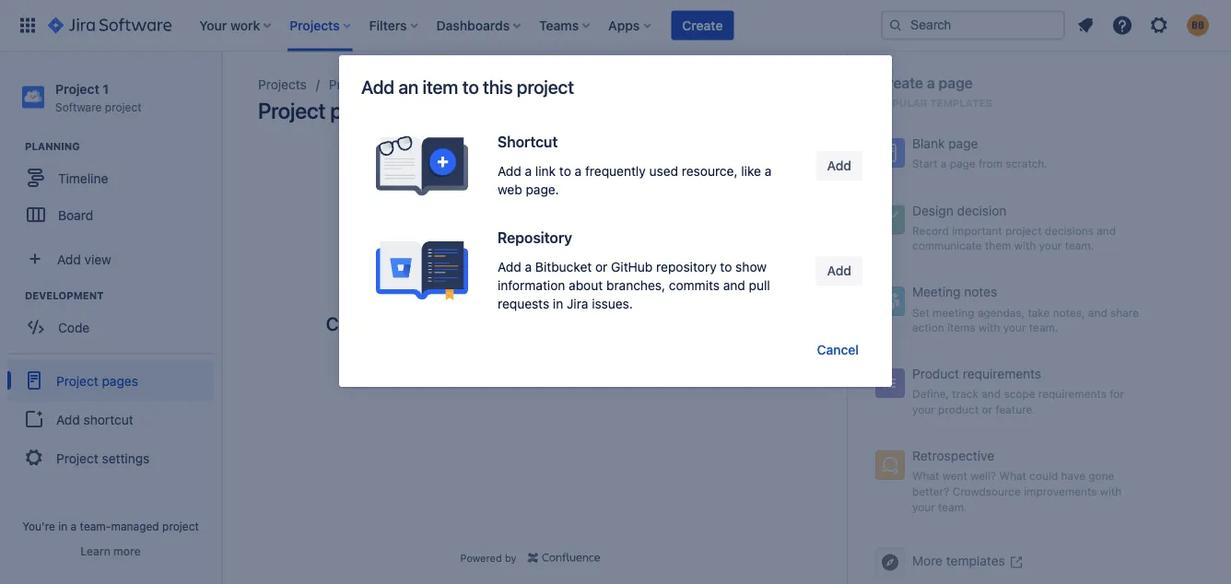 Task type: locate. For each thing, give the bounding box(es) containing it.
or up about
[[595, 259, 608, 275]]

project pages down project 1 link
[[258, 98, 389, 123]]

in
[[553, 296, 563, 311], [58, 520, 67, 533]]

learn more button
[[80, 544, 141, 558]]

an
[[399, 76, 418, 97]]

create
[[682, 18, 723, 33], [877, 74, 923, 92]]

page
[[939, 74, 973, 92], [701, 312, 742, 334]]

confluence image
[[528, 551, 600, 565], [528, 551, 600, 565]]

add inside 'add a bitbucket or github repository to show information about branches, commits and pull requests in jira issues.'
[[498, 259, 521, 275]]

1 vertical spatial this
[[400, 312, 429, 334]]

board link
[[9, 196, 212, 233]]

project 1 link
[[329, 74, 380, 96]]

or right space
[[680, 312, 697, 334]]

information
[[498, 278, 565, 293]]

0 vertical spatial this
[[483, 76, 513, 97]]

by
[[505, 552, 517, 564]]

1 up timeline link
[[103, 81, 109, 96]]

1 vertical spatial page
[[701, 312, 742, 334]]

add a link to a frequently used resource, like a web page.
[[498, 164, 772, 197]]

used
[[649, 164, 678, 179]]

1 left an
[[374, 77, 380, 92]]

project down add shortcut
[[56, 450, 98, 466]]

shortcut
[[498, 133, 558, 151]]

1 horizontal spatial 1
[[374, 77, 380, 92]]

1 horizontal spatial create
[[877, 74, 923, 92]]

in inside 'add a bitbucket or github repository to show information about branches, commits and pull requests in jira issues.'
[[553, 296, 563, 311]]

to inside add a link to a frequently used resource, like a web page.
[[559, 164, 571, 179]]

this right the item in the top of the page
[[483, 76, 513, 97]]

add button
[[816, 151, 863, 181], [816, 256, 863, 286]]

a up information
[[525, 259, 532, 275]]

1 add button from the top
[[816, 151, 863, 181]]

project left an
[[329, 77, 371, 92]]

add
[[361, 76, 394, 97], [827, 158, 851, 173], [498, 164, 521, 179], [498, 259, 521, 275], [827, 263, 851, 278], [56, 412, 80, 427]]

board
[[58, 207, 93, 222]]

project inside project 1 software project
[[55, 81, 99, 96]]

this right connect
[[400, 312, 429, 334]]

in right you're
[[58, 520, 67, 533]]

connect this project to a confluence space or page
[[326, 312, 742, 334]]

powered by
[[460, 552, 517, 564]]

create banner
[[0, 0, 1231, 52]]

1 inside project 1 software project
[[103, 81, 109, 96]]

1
[[374, 77, 380, 92], [103, 81, 109, 96]]

to down requests
[[495, 312, 511, 334]]

0 vertical spatial add button
[[816, 151, 863, 181]]

create inside create a page popular templates
[[877, 74, 923, 92]]

shortcut
[[83, 412, 133, 427]]

1 horizontal spatial project pages
[[258, 98, 389, 123]]

a left link
[[525, 164, 532, 179]]

create inside button
[[682, 18, 723, 33]]

add a bitbucket or github repository to show information about branches, commits and pull requests in jira issues.
[[498, 259, 770, 311]]

to
[[462, 76, 479, 97], [559, 164, 571, 179], [720, 259, 732, 275], [495, 312, 511, 334]]

1 vertical spatial add button
[[816, 256, 863, 286]]

0 vertical spatial page
[[939, 74, 973, 92]]

and
[[723, 278, 745, 293]]

1 vertical spatial or
[[680, 312, 697, 334]]

project up software on the left of the page
[[55, 81, 99, 96]]

cancel button
[[806, 335, 870, 365]]

managed
[[111, 520, 159, 533]]

add up web
[[498, 164, 521, 179]]

project pages
[[258, 98, 389, 123], [56, 373, 138, 388]]

resource,
[[682, 164, 738, 179]]

0 vertical spatial create
[[682, 18, 723, 33]]

pages
[[330, 98, 389, 123], [102, 373, 138, 388]]

to right the item in the top of the page
[[462, 76, 479, 97]]

link
[[535, 164, 556, 179]]

project
[[329, 77, 371, 92], [55, 81, 99, 96], [258, 98, 326, 123], [56, 373, 98, 388], [56, 450, 98, 466]]

add button for repository
[[816, 256, 863, 286]]

add button up "cancel" on the bottom
[[816, 256, 863, 286]]

page inside create a page popular templates
[[939, 74, 973, 92]]

add for add an item to this project
[[361, 76, 394, 97]]

add shortcut button
[[7, 401, 214, 438]]

development group
[[9, 289, 220, 351]]

add shortcut
[[56, 412, 133, 427]]

project settings
[[56, 450, 150, 466]]

to for frequently
[[559, 164, 571, 179]]

group
[[7, 353, 214, 484]]

page down and
[[701, 312, 742, 334]]

0 horizontal spatial pages
[[102, 373, 138, 388]]

or
[[595, 259, 608, 275], [680, 312, 697, 334]]

item
[[423, 76, 458, 97]]

in left jira
[[553, 296, 563, 311]]

connect
[[326, 312, 395, 334]]

1 horizontal spatial in
[[553, 296, 563, 311]]

commits
[[669, 278, 720, 293]]

add left shortcut
[[56, 412, 80, 427]]

this inside dialog
[[483, 76, 513, 97]]

add up information
[[498, 259, 521, 275]]

project
[[517, 76, 574, 97], [105, 100, 142, 113], [433, 312, 491, 334], [162, 520, 199, 533]]

0 vertical spatial or
[[595, 259, 608, 275]]

add inside add a link to a frequently used resource, like a web page.
[[498, 164, 521, 179]]

project pages up add shortcut
[[56, 373, 138, 388]]

2 add button from the top
[[816, 256, 863, 286]]

a
[[927, 74, 935, 92], [525, 164, 532, 179], [575, 164, 582, 179], [765, 164, 772, 179], [525, 259, 532, 275], [515, 312, 525, 334], [71, 520, 77, 533]]

repository
[[498, 229, 572, 247]]

or inside 'add a bitbucket or github repository to show information about branches, commits and pull requests in jira issues.'
[[595, 259, 608, 275]]

a right like
[[765, 164, 772, 179]]

1 vertical spatial create
[[877, 74, 923, 92]]

0 vertical spatial in
[[553, 296, 563, 311]]

pages up add shortcut button
[[102, 373, 138, 388]]

to up and
[[720, 259, 732, 275]]

project up add shortcut
[[56, 373, 98, 388]]

0 horizontal spatial in
[[58, 520, 67, 533]]

add inside button
[[56, 412, 80, 427]]

development
[[25, 290, 104, 302]]

a up popular
[[927, 74, 935, 92]]

1 horizontal spatial page
[[939, 74, 973, 92]]

add an item to this project dialog
[[339, 55, 892, 387]]

1 vertical spatial project pages
[[56, 373, 138, 388]]

1 horizontal spatial this
[[483, 76, 513, 97]]

planning
[[25, 141, 80, 153]]

like
[[741, 164, 761, 179]]

add for add shortcut
[[56, 412, 80, 427]]

team-
[[80, 520, 111, 533]]

add button right like
[[816, 151, 863, 181]]

about
[[569, 278, 603, 293]]

add left an
[[361, 76, 394, 97]]

0 vertical spatial pages
[[330, 98, 389, 123]]

popular
[[877, 97, 928, 109]]

this
[[483, 76, 513, 97], [400, 312, 429, 334]]

issues.
[[592, 296, 633, 311]]

create button
[[671, 11, 734, 40]]

repository
[[656, 259, 717, 275]]

1 vertical spatial pages
[[102, 373, 138, 388]]

create for create a page popular templates
[[877, 74, 923, 92]]

to right link
[[559, 164, 571, 179]]

0 vertical spatial project pages
[[258, 98, 389, 123]]

1 vertical spatial in
[[58, 520, 67, 533]]

learn
[[80, 545, 110, 558]]

0 horizontal spatial create
[[682, 18, 723, 33]]

jira software image
[[48, 14, 172, 36], [48, 14, 172, 36]]

0 horizontal spatial 1
[[103, 81, 109, 96]]

0 horizontal spatial project pages
[[56, 373, 138, 388]]

page.
[[526, 182, 559, 197]]

pages down project 1 link
[[330, 98, 389, 123]]

0 horizontal spatial or
[[595, 259, 608, 275]]

page up templates
[[939, 74, 973, 92]]

a down requests
[[515, 312, 525, 334]]

project inside dialog
[[517, 76, 574, 97]]

a left team-
[[71, 520, 77, 533]]

project inside project 1 software project
[[105, 100, 142, 113]]



Task type: describe. For each thing, give the bounding box(es) containing it.
0 horizontal spatial this
[[400, 312, 429, 334]]

1 horizontal spatial pages
[[330, 98, 389, 123]]

project 1 software project
[[55, 81, 142, 113]]

primary element
[[11, 0, 881, 51]]

requests
[[498, 296, 549, 311]]

project pages link
[[7, 360, 214, 401]]

to for confluence
[[495, 312, 511, 334]]

timeline link
[[9, 160, 212, 196]]

add for add a bitbucket or github repository to show information about branches, commits and pull requests in jira issues.
[[498, 259, 521, 275]]

search image
[[888, 18, 903, 33]]

cancel
[[817, 342, 859, 358]]

learn more
[[80, 545, 141, 558]]

templates
[[930, 97, 992, 109]]

to inside 'add a bitbucket or github repository to show information about branches, commits and pull requests in jira issues.'
[[720, 259, 732, 275]]

add right like
[[827, 158, 851, 173]]

to for project
[[462, 76, 479, 97]]

0 horizontal spatial page
[[701, 312, 742, 334]]

web
[[498, 182, 522, 197]]

software
[[55, 100, 102, 113]]

jira
[[567, 296, 588, 311]]

project 1
[[329, 77, 380, 92]]

project settings link
[[7, 438, 214, 478]]

1 for project 1
[[374, 77, 380, 92]]

add button for shortcut
[[816, 151, 863, 181]]

planning group
[[9, 139, 220, 239]]

github
[[611, 259, 653, 275]]

a inside create a page popular templates
[[927, 74, 935, 92]]

create for create
[[682, 18, 723, 33]]

powered
[[460, 552, 502, 564]]

you're
[[22, 520, 55, 533]]

a inside 'add a bitbucket or github repository to show information about branches, commits and pull requests in jira issues.'
[[525, 259, 532, 275]]

group containing project pages
[[7, 353, 214, 484]]

pages inside project pages "link"
[[102, 373, 138, 388]]

confluence
[[529, 312, 623, 334]]

code link
[[9, 309, 212, 346]]

1 for project 1 software project
[[103, 81, 109, 96]]

project inside "link"
[[56, 373, 98, 388]]

project down projects link
[[258, 98, 326, 123]]

frequently
[[585, 164, 646, 179]]

create a page popular templates
[[877, 74, 992, 109]]

you're in a team-managed project
[[22, 520, 199, 533]]

space
[[627, 312, 676, 334]]

add up "cancel" on the bottom
[[827, 263, 851, 278]]

project pages inside "link"
[[56, 373, 138, 388]]

add an item to this project
[[361, 76, 574, 97]]

pull
[[749, 278, 770, 293]]

Search field
[[881, 11, 1065, 40]]

projects
[[258, 77, 307, 92]]

more
[[113, 545, 141, 558]]

add for add a link to a frequently used resource, like a web page.
[[498, 164, 521, 179]]

bitbucket
[[535, 259, 592, 275]]

timeline
[[58, 170, 108, 186]]

1 horizontal spatial or
[[680, 312, 697, 334]]

a right link
[[575, 164, 582, 179]]

projects link
[[258, 74, 307, 96]]

code
[[58, 320, 90, 335]]

show
[[736, 259, 767, 275]]

branches,
[[606, 278, 665, 293]]

settings
[[102, 450, 150, 466]]



Task type: vqa. For each thing, say whether or not it's contained in the screenshot.
to
yes



